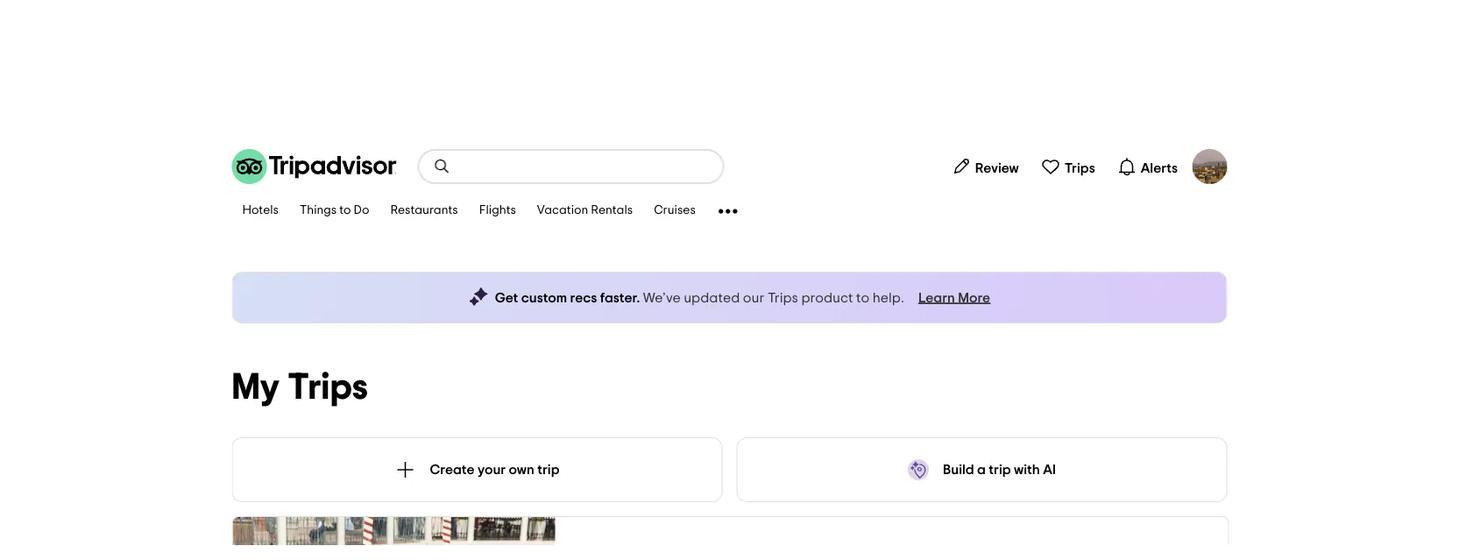Task type: vqa. For each thing, say whether or not it's contained in the screenshot.
Search 'image'
yes



Task type: locate. For each thing, give the bounding box(es) containing it.
get
[[495, 291, 518, 305]]

0 horizontal spatial trips
[[288, 369, 368, 406]]

own
[[509, 463, 535, 477]]

get custom recs faster. we've updated our trips product to help.
[[495, 291, 905, 305]]

0 horizontal spatial to
[[340, 205, 351, 217]]

trips link
[[1034, 149, 1103, 184]]

2 vertical spatial trips
[[288, 369, 368, 406]]

0 vertical spatial to
[[340, 205, 351, 217]]

to
[[340, 205, 351, 217], [857, 291, 870, 305]]

profile picture image
[[1193, 149, 1228, 184]]

alerts link
[[1110, 149, 1186, 184]]

flights
[[479, 205, 516, 217]]

build a trip with ai
[[943, 463, 1056, 477]]

trips
[[1065, 161, 1096, 175], [768, 291, 799, 305], [288, 369, 368, 406]]

things to do link
[[289, 193, 380, 230]]

updated
[[684, 291, 740, 305]]

with
[[1015, 463, 1041, 477]]

custom
[[521, 291, 567, 305]]

to left the do
[[340, 205, 351, 217]]

0 vertical spatial trips
[[1065, 161, 1096, 175]]

0 horizontal spatial trip
[[538, 463, 560, 477]]

faster.
[[600, 291, 640, 305]]

trips right our
[[768, 291, 799, 305]]

build
[[943, 463, 975, 477]]

alerts
[[1141, 161, 1178, 175]]

trips left 'alerts' link
[[1065, 161, 1096, 175]]

1 vertical spatial trips
[[768, 291, 799, 305]]

trip
[[538, 463, 560, 477], [989, 463, 1012, 477]]

hotels link
[[232, 193, 289, 230]]

1 horizontal spatial trip
[[989, 463, 1012, 477]]

2 horizontal spatial trips
[[1065, 161, 1096, 175]]

review
[[976, 161, 1019, 175]]

ai
[[1044, 463, 1056, 477]]

more
[[959, 291, 991, 305]]

help.
[[873, 291, 905, 305]]

trip right 'a'
[[989, 463, 1012, 477]]

our
[[743, 291, 765, 305]]

cruises link
[[644, 193, 706, 230]]

learn more link
[[919, 289, 991, 306]]

to left help.
[[857, 291, 870, 305]]

product
[[802, 291, 854, 305]]

rentals
[[591, 205, 633, 217]]

my trips
[[232, 369, 368, 406]]

None search field
[[420, 151, 723, 182]]

1 horizontal spatial to
[[857, 291, 870, 305]]

trips right my
[[288, 369, 368, 406]]

trip right own at bottom
[[538, 463, 560, 477]]



Task type: describe. For each thing, give the bounding box(es) containing it.
tripadvisor image
[[232, 149, 397, 184]]

cruises
[[654, 205, 696, 217]]

1 vertical spatial to
[[857, 291, 870, 305]]

restaurants link
[[380, 193, 469, 230]]

create your own trip
[[430, 463, 560, 477]]

search image
[[434, 158, 451, 175]]

learn more
[[919, 291, 991, 305]]

review link
[[945, 149, 1027, 184]]

hotels
[[242, 205, 279, 217]]

recs
[[570, 291, 597, 305]]

restaurants
[[391, 205, 458, 217]]

my
[[232, 369, 280, 406]]

things to do
[[300, 205, 369, 217]]

vacation rentals
[[537, 205, 633, 217]]

learn
[[919, 291, 956, 305]]

things
[[300, 205, 337, 217]]

we've
[[643, 291, 681, 305]]

flights link
[[469, 193, 527, 230]]

vacation rentals link
[[527, 193, 644, 230]]

1 trip from the left
[[538, 463, 560, 477]]

2 trip from the left
[[989, 463, 1012, 477]]

1 horizontal spatial trips
[[768, 291, 799, 305]]

do
[[354, 205, 369, 217]]

build a trip with ai button
[[737, 438, 1228, 502]]

vacation
[[537, 205, 589, 217]]

create
[[430, 463, 475, 477]]

your
[[478, 463, 506, 477]]

create your own trip button
[[232, 438, 723, 502]]

a
[[978, 463, 986, 477]]



